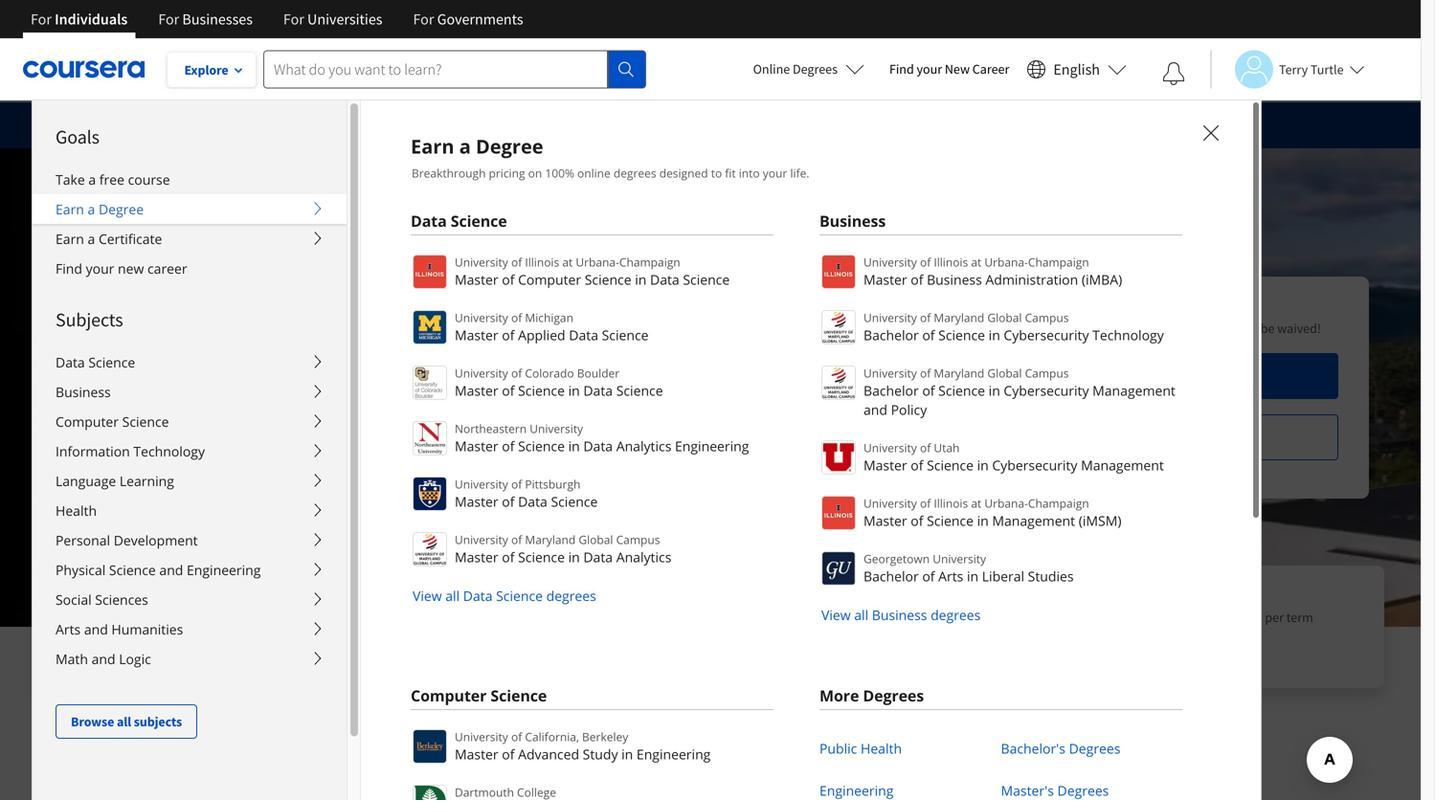 Task type: locate. For each thing, give the bounding box(es) containing it.
1 horizontal spatial arts
[[938, 567, 964, 585]]

master of advanced study in engineering list
[[411, 728, 774, 800]]

degree inside earn a degree breakthrough pricing on 100% online degrees designed to fit into your life.
[[476, 133, 543, 159]]

data science down 'subjects'
[[56, 353, 135, 371]]

2 vertical spatial university of maryland global campus logo image
[[413, 532, 447, 567]]

university inside university of utah master of science in cybersecurity management
[[864, 440, 917, 456]]

2 horizontal spatial degrees
[[931, 606, 981, 624]]

find down earn a certificate
[[56, 259, 82, 278]]

maryland for bachelor of science in cybersecurity technology
[[934, 310, 985, 326]]

bachelor inside university of maryland global campus bachelor of science in cybersecurity management and policy
[[864, 382, 919, 400]]

a down earn a degree
[[88, 230, 95, 248]]

1 horizontal spatial dartmouth
[[151, 647, 212, 664]]

cybersecurity
[[1004, 326, 1089, 344], [1004, 382, 1089, 400], [992, 456, 1078, 474]]

0 vertical spatial all
[[445, 587, 460, 605]]

engineering inside dropdown button
[[187, 561, 261, 579]]

public health
[[820, 740, 902, 758]]

university of illinois at urbana-champaign master of computer science in data science
[[455, 254, 730, 289]]

global inside university of maryland global campus master of science in data analytics
[[579, 532, 613, 548]]

0 horizontal spatial degree
[[99, 200, 144, 218]]

1 vertical spatial health
[[861, 740, 902, 758]]

0 horizontal spatial online
[[577, 165, 611, 181]]

0 horizontal spatial on
[[528, 165, 542, 181]]

university inside georgetown university bachelor of arts in liberal studies
[[933, 551, 986, 567]]

1 vertical spatial all
[[854, 606, 869, 624]]

0 vertical spatial bachelor
[[864, 326, 919, 344]]

university of maryland global campus logo image for bachelor of science in cybersecurity management and policy
[[821, 366, 856, 400]]

1 for from the left
[[31, 10, 52, 29]]

a inside popup button
[[88, 230, 95, 248]]

your left new
[[86, 259, 114, 278]]

15-
[[405, 583, 430, 607]]

waived!
[[1277, 320, 1321, 337]]

university inside university of maryland global campus bachelor of science in cybersecurity management and policy
[[864, 365, 917, 381]]

university of maryland global campus logo image for bachelor of science in cybersecurity technology
[[821, 310, 856, 345]]

management inside university of maryland global campus bachelor of science in cybersecurity management and policy
[[1093, 382, 1176, 400]]

(imba)
[[1082, 270, 1122, 289]]

master of engineering in computer engineering dartmouth college
[[36, 371, 884, 449]]

life.
[[790, 165, 810, 181]]

university inside university of illinois at urbana-champaign master of computer science in data science
[[455, 254, 508, 270]]

health inside "link"
[[861, 740, 902, 758]]

0 horizontal spatial health
[[56, 502, 97, 520]]

view all data science degrees link
[[411, 587, 596, 605]]

0 horizontal spatial dartmouth
[[36, 425, 124, 449]]

at down humanities
[[137, 647, 148, 664]]

study
[[583, 745, 618, 764]]

0 vertical spatial campus
[[1025, 310, 1069, 326]]

view up with
[[821, 606, 851, 624]]

in
[[635, 270, 647, 289], [989, 326, 1000, 344], [436, 371, 470, 425], [568, 382, 580, 400], [989, 382, 1000, 400], [568, 437, 580, 455], [977, 456, 989, 474], [977, 512, 989, 530], [568, 548, 580, 566], [967, 567, 979, 585], [1252, 609, 1262, 626], [136, 628, 147, 645], [622, 745, 633, 764]]

and inside dropdown button
[[92, 650, 115, 668]]

michigan
[[525, 310, 573, 326]]

degrees
[[793, 60, 838, 78], [863, 686, 924, 706], [1069, 740, 1121, 758], [1058, 782, 1109, 800]]

1 vertical spatial global
[[987, 365, 1022, 381]]

looking for application tips? join us at our
[[281, 116, 555, 135]]

1 vertical spatial for
[[1129, 609, 1145, 626]]

4 for from the left
[[413, 10, 434, 29]]

degrees for more degrees
[[863, 686, 924, 706]]

university inside university of illinois at urbana-champaign master of science in management (imsm)
[[864, 495, 917, 511]]

100% up lecture
[[742, 583, 787, 607]]

0 vertical spatial for
[[335, 116, 353, 135]]

management up the studies
[[992, 512, 1075, 530]]

campus for analytics
[[616, 532, 660, 548]]

1 vertical spatial application
[[1153, 320, 1216, 337]]

0 horizontal spatial arts
[[56, 620, 81, 639]]

find inside 'explore menu' element
[[56, 259, 82, 278]]

champaign inside university of illinois at urbana-champaign master of computer science in data science
[[619, 254, 680, 270]]

student experience link
[[660, 742, 784, 761]]

university for bachelor of science in cybersecurity management and policy
[[864, 365, 917, 381]]

and down social sciences
[[84, 620, 108, 639]]

0 horizontal spatial degrees
[[546, 587, 596, 605]]

maryland for master of science in data analytics
[[525, 532, 576, 548]]

bachelor inside university of maryland global campus bachelor of science in cybersecurity technology
[[864, 326, 919, 344]]

for
[[335, 116, 353, 135], [1129, 609, 1145, 626]]

0 vertical spatial find
[[889, 60, 914, 78]]

champaign for business
[[1028, 254, 1089, 270]]

1 vertical spatial data science
[[56, 353, 135, 371]]

1 horizontal spatial application
[[1153, 320, 1216, 337]]

2 vertical spatial management
[[992, 512, 1075, 530]]

0 horizontal spatial find
[[56, 259, 82, 278]]

management up '(imsm)'
[[1081, 456, 1164, 474]]

1 vertical spatial find
[[56, 259, 82, 278]]

campus inside university of maryland global campus bachelor of science in cybersecurity technology
[[1025, 310, 1069, 326]]

terry
[[1279, 61, 1308, 78]]

data inside university of illinois at urbana-champaign master of computer science in data science
[[650, 270, 680, 289]]

earn inside earn a degree breakthrough pricing on 100% online degrees designed to fit into your life.
[[411, 133, 454, 159]]

degrees inside bachelor's degrees link
[[1069, 740, 1121, 758]]

1 horizontal spatial degrees
[[614, 165, 656, 181]]

global down before
[[987, 365, 1022, 381]]

your left life.
[[763, 165, 787, 181]]

list containing master of computer science in data science
[[411, 253, 774, 606]]

master inside university of illinois at urbana-champaign master of computer science in data science
[[455, 270, 498, 289]]

bachelor's degrees link
[[1001, 728, 1121, 770]]

campus inside university of maryland global campus bachelor of science in cybersecurity management and policy
[[1025, 365, 1069, 381]]

university of maryland global campus logo image
[[821, 310, 856, 345], [821, 366, 856, 400], [413, 532, 447, 567]]

1 horizontal spatial view
[[821, 606, 851, 624]]

all inside button
[[117, 713, 131, 731]]

100% down our
[[545, 165, 574, 181]]

management inside university of utah master of science in cybersecurity management
[[1081, 456, 1164, 474]]

dartmouth
[[36, 425, 124, 449], [151, 647, 212, 664]]

earn down 'take'
[[56, 200, 84, 218]]

urbana- inside university of illinois at urbana-champaign master of computer science in data science
[[576, 254, 619, 270]]

illinois down utah
[[934, 495, 968, 511]]

1 horizontal spatial technology
[[1093, 326, 1164, 344]]

health button
[[33, 496, 347, 526]]

public health link
[[820, 728, 902, 770]]

apply
[[950, 320, 982, 337]]

breakthrough
[[412, 165, 486, 181]]

explore menu element
[[33, 101, 347, 739]]

illinois inside university of illinois at urbana-champaign master of computer science in data science
[[525, 254, 559, 270]]

and left 'policy'
[[864, 401, 888, 419]]

online up 'videos,'
[[791, 583, 842, 607]]

browse all subjects
[[71, 713, 182, 731]]

champaign up '(imsm)'
[[1028, 495, 1089, 511]]

enroll
[[1217, 609, 1249, 626]]

degrees down bachelor's degrees link
[[1058, 782, 1109, 800]]

degrees right more
[[863, 686, 924, 706]]

1 horizontal spatial for
[[1129, 609, 1145, 626]]

1 horizontal spatial 100%
[[742, 583, 787, 607]]

earn up from
[[67, 583, 105, 607]]

business
[[820, 211, 886, 231], [927, 270, 982, 289], [56, 383, 111, 401], [872, 606, 927, 624]]

all right 15-
[[445, 587, 460, 605]]

0 vertical spatial view
[[413, 587, 442, 605]]

show notifications image
[[1162, 62, 1185, 85]]

maryland down university of pittsburgh master of data science
[[525, 532, 576, 548]]

illinois
[[525, 254, 559, 270], [934, 254, 968, 270], [934, 495, 968, 511]]

for for governments
[[413, 10, 434, 29]]

careers link
[[566, 742, 614, 761]]

computer
[[518, 270, 581, 289], [478, 371, 659, 425], [56, 413, 119, 431], [411, 686, 487, 706]]

earn down earn a degree
[[56, 230, 84, 248]]

1 vertical spatial maryland
[[934, 365, 985, 381]]

language learning button
[[33, 466, 347, 496]]

in inside university of utah master of science in cybersecurity management
[[977, 456, 989, 474]]

in inside university of maryland global campus master of science in data analytics
[[568, 548, 580, 566]]

on up the instructors
[[868, 609, 883, 626]]

technology down the (imba)
[[1093, 326, 1164, 344]]

a left free
[[88, 170, 96, 189]]

find for find your new career
[[56, 259, 82, 278]]

list
[[411, 253, 774, 606], [820, 253, 1182, 625], [820, 728, 1182, 800]]

data science down breakthrough
[[411, 211, 507, 231]]

2 vertical spatial campus
[[616, 532, 660, 548]]

master inside university of utah master of science in cybersecurity management
[[864, 456, 907, 474]]

coursera image
[[23, 54, 145, 84]]

cybersecurity up university of illinois at urbana-champaign master of science in management (imsm)
[[992, 456, 1078, 474]]

university for master of science in cybersecurity management
[[864, 440, 917, 456]]

0 vertical spatial cybersecurity
[[1004, 326, 1089, 344]]

0 vertical spatial technology
[[1093, 326, 1164, 344]]

and inside get started today apply before january 15th and your application fee will be waived!
[[1100, 320, 1122, 337]]

terry turtle
[[1279, 61, 1344, 78]]

earn for earn a certificate
[[56, 230, 84, 248]]

and up league
[[159, 561, 183, 579]]

global inside university of maryland global campus bachelor of science in cybersecurity technology
[[987, 310, 1022, 326]]

online right "pricing"
[[577, 165, 611, 181]]

master's degrees link
[[1001, 770, 1109, 800]]

0 horizontal spatial view
[[413, 587, 442, 605]]

campus
[[1025, 310, 1069, 326], [1025, 365, 1069, 381], [616, 532, 660, 548]]

1 vertical spatial computer science
[[411, 686, 547, 706]]

champaign up administration
[[1028, 254, 1089, 270]]

earn up breakthrough
[[411, 133, 454, 159]]

dartmouth down u.s.,
[[151, 647, 212, 664]]

english button
[[1019, 38, 1135, 101]]

maryland left before
[[934, 310, 985, 326]]

a up breakthrough
[[459, 133, 471, 159]]

science inside university of pittsburgh master of data science
[[551, 493, 598, 511]]

university inside university of california, berkeley master of advanced study in engineering
[[455, 729, 508, 745]]

your right 15th
[[1124, 320, 1150, 337]]

at right us on the left top
[[514, 116, 526, 135]]

earn inside earn a degree dropdown button
[[56, 200, 84, 218]]

browse all subjects button
[[56, 705, 197, 739]]

career
[[147, 259, 187, 278]]

in inside university of illinois at urbana-champaign master of science in management (imsm)
[[977, 512, 989, 530]]

of inside northeastern university master of science in data analytics engineering
[[502, 437, 515, 455]]

engineering inside university of california, berkeley master of advanced study in engineering
[[637, 745, 711, 764]]

2 vertical spatial cybersecurity
[[992, 456, 1078, 474]]

career
[[973, 60, 1009, 78]]

1 vertical spatial university of maryland global campus logo image
[[821, 366, 856, 400]]

engineering
[[211, 371, 427, 425], [668, 371, 884, 425], [675, 437, 749, 455], [187, 561, 261, 579], [67, 647, 134, 664], [637, 745, 711, 764], [820, 782, 894, 800]]

1 vertical spatial 100%
[[742, 583, 787, 607]]

degree up "pricing"
[[476, 133, 543, 159]]

colorado
[[525, 365, 574, 381]]

2 bachelor from the top
[[864, 382, 919, 400]]

math
[[56, 650, 88, 668]]

online inside earn a degree breakthrough pricing on 100% online degrees designed to fit into your life.
[[577, 165, 611, 181]]

computer science button
[[33, 407, 347, 437]]

degrees left "designed"
[[614, 165, 656, 181]]

bachelor left apply
[[864, 326, 919, 344]]

california,
[[525, 729, 579, 745]]

for right looking
[[335, 116, 353, 135]]

0 vertical spatial 100%
[[545, 165, 574, 181]]

on for 100% online
[[868, 609, 883, 626]]

personal development button
[[33, 526, 347, 555]]

champaign for data science
[[619, 254, 680, 270]]

2 horizontal spatial all
[[854, 606, 869, 624]]

maryland inside university of maryland global campus master of science in data analytics
[[525, 532, 576, 548]]

earn inside earn a certificate popup button
[[56, 230, 84, 248]]

degrees inside master's degrees link
[[1058, 782, 1109, 800]]

computer inside dropdown button
[[56, 413, 119, 431]]

all for data science
[[445, 587, 460, 605]]

on right "pricing"
[[528, 165, 542, 181]]

university of maryland global campus bachelor of science in cybersecurity technology
[[864, 310, 1164, 344]]

science inside university of maryland global campus bachelor of science in cybersecurity technology
[[938, 326, 985, 344]]

3 for from the left
[[283, 10, 304, 29]]

earn for earn a degree
[[56, 200, 84, 218]]

and right 15th
[[1100, 320, 1122, 337]]

certificate
[[99, 230, 162, 248]]

1 horizontal spatial computer science
[[411, 686, 547, 706]]

computer up information
[[56, 413, 119, 431]]

degrees down university of maryland global campus master of science in data analytics
[[546, 587, 596, 605]]

champaign inside university of illinois at urbana-champaign master of business administration (imba)
[[1028, 254, 1089, 270]]

urbana- down university of utah master of science in cybersecurity management at the right
[[985, 495, 1028, 511]]

for left universities
[[283, 10, 304, 29]]

3 bachelor from the top
[[864, 567, 919, 585]]

information technology
[[56, 442, 205, 461]]

0 horizontal spatial technology
[[133, 442, 205, 461]]

0 horizontal spatial all
[[117, 713, 131, 731]]

earn for earn a degree breakthrough pricing on 100% online degrees designed to fit into your life.
[[411, 133, 454, 159]]

2 analytics from the top
[[616, 548, 672, 566]]

dartmouth up language
[[36, 425, 124, 449]]

0 vertical spatial data science
[[411, 211, 507, 231]]

at inside university of illinois at urbana-champaign master of business administration (imba)
[[971, 254, 982, 270]]

1 vertical spatial arts
[[56, 620, 81, 639]]

list containing public health
[[820, 728, 1182, 800]]

cybersecurity inside university of maryland global campus bachelor of science in cybersecurity management and policy
[[1004, 382, 1089, 400]]

all for business
[[854, 606, 869, 624]]

university of illinois at urbana-champaign logo image
[[413, 255, 447, 289], [821, 255, 856, 289], [821, 496, 856, 530]]

urbana- up 'university of michigan master of applied data science'
[[576, 254, 619, 270]]

for universities
[[283, 10, 382, 29]]

for left the businesses
[[158, 10, 179, 29]]

0 vertical spatial online
[[577, 165, 611, 181]]

university inside university of maryland global campus master of science in data analytics
[[455, 532, 508, 548]]

university inside 'university of michigan master of applied data science'
[[455, 310, 508, 326]]

1 vertical spatial the
[[150, 628, 168, 645]]

computer up the michigan
[[518, 270, 581, 289]]

2 vertical spatial bachelor
[[864, 567, 919, 585]]

on
[[528, 165, 542, 181], [868, 609, 883, 626]]

for up the what do you want to learn? text box
[[413, 10, 434, 29]]

analytics inside northeastern university master of science in data analytics engineering
[[616, 437, 672, 455]]

degrees up master's degrees link
[[1069, 740, 1121, 758]]

before
[[985, 320, 1021, 337]]

arts up math at the left bottom of page
[[56, 620, 81, 639]]

1 bachelor from the top
[[864, 326, 919, 344]]

at up the michigan
[[562, 254, 573, 270]]

cybersecurity down today
[[1004, 326, 1089, 344]]

application left tips?
[[356, 116, 429, 135]]

0 vertical spatial degree
[[476, 133, 543, 159]]

university of illinois at urbana-champaign master of science in management (imsm)
[[864, 495, 1122, 530]]

arts
[[938, 567, 964, 585], [56, 620, 81, 639]]

university for master of computer science in data science
[[455, 254, 508, 270]]

explore
[[184, 61, 228, 79]]

at up get
[[971, 254, 982, 270]]

health up personal at the left bottom
[[56, 502, 97, 520]]

0 vertical spatial analytics
[[616, 437, 672, 455]]

science inside university of utah master of science in cybersecurity management
[[927, 456, 974, 474]]

urbana- up administration
[[985, 254, 1028, 270]]

for individuals
[[31, 10, 128, 29]]

computer science
[[56, 413, 169, 431], [411, 686, 547, 706]]

all right browse
[[117, 713, 131, 731]]

2 vertical spatial all
[[117, 713, 131, 731]]

2 vertical spatial global
[[579, 532, 613, 548]]

1 vertical spatial online
[[791, 583, 842, 607]]

global right apply
[[987, 310, 1022, 326]]

2 for from the left
[[158, 10, 179, 29]]

for for businesses
[[158, 10, 179, 29]]

a inside earn a degree breakthrough pricing on 100% online degrees designed to fit into your life.
[[459, 133, 471, 159]]

at down university of utah master of science in cybersecurity management at the right
[[971, 495, 982, 511]]

0 vertical spatial arts
[[938, 567, 964, 585]]

bachelor down the georgetown
[[864, 567, 919, 585]]

find your new career link
[[33, 254, 347, 283]]

1 horizontal spatial health
[[861, 740, 902, 758]]

0 vertical spatial university of maryland global campus logo image
[[821, 310, 856, 345]]

0 vertical spatial computer science
[[56, 413, 169, 431]]

at inside university of illinois at urbana-champaign master of science in management (imsm)
[[971, 495, 982, 511]]

champaign down "designed"
[[619, 254, 680, 270]]

0 vertical spatial maryland
[[934, 310, 985, 326]]

1 vertical spatial degree
[[99, 200, 144, 218]]

1 vertical spatial view
[[821, 606, 851, 624]]

list containing master of business administration (imba)
[[820, 253, 1182, 625]]

degree
[[476, 133, 543, 159], [99, 200, 144, 218]]

georgetown
[[864, 551, 930, 567]]

list for more degrees
[[820, 728, 1182, 800]]

social sciences button
[[33, 585, 347, 615]]

view left months
[[413, 587, 442, 605]]

illinois inside university of illinois at urbana-champaign master of business administration (imba)
[[934, 254, 968, 270]]

find left new at the right of the page
[[889, 60, 914, 78]]

0 vertical spatial degrees
[[614, 165, 656, 181]]

policy
[[891, 401, 927, 419]]

global inside university of maryland global campus bachelor of science in cybersecurity management and policy
[[987, 365, 1022, 381]]

1 vertical spatial technology
[[133, 442, 205, 461]]

0 horizontal spatial for
[[335, 116, 353, 135]]

the down 'first' in the bottom left of the page
[[150, 628, 168, 645]]

online degrees
[[753, 60, 838, 78]]

in inside georgetown university bachelor of arts in liberal studies
[[967, 567, 979, 585]]

1 vertical spatial bachelor
[[864, 382, 919, 400]]

computer science up financing
[[411, 686, 547, 706]]

0 vertical spatial global
[[987, 310, 1022, 326]]

for up each)
[[1129, 609, 1145, 626]]

berkeley
[[582, 729, 628, 745]]

and up "peers"
[[936, 609, 958, 626]]

global down pittsburgh in the bottom of the page
[[579, 532, 613, 548]]

university inside university of pittsburgh master of data science
[[455, 476, 508, 492]]

1 vertical spatial cybersecurity
[[1004, 382, 1089, 400]]

university of illinois at urbana-champaign logo image for data science
[[413, 255, 447, 289]]

degree inside dropdown button
[[99, 200, 144, 218]]

1 horizontal spatial online
[[791, 583, 842, 607]]

1 horizontal spatial find
[[889, 60, 914, 78]]

online degrees button
[[738, 48, 880, 90]]

cybersecurity down january
[[1004, 382, 1089, 400]]

academics link
[[284, 742, 353, 761]]

for inside pay only for courses you enroll in per term ($4,900 each)
[[1129, 609, 1145, 626]]

a up earn a certificate
[[88, 200, 95, 218]]

humanities
[[111, 620, 183, 639]]

personal
[[56, 531, 110, 550]]

1 horizontal spatial data science
[[411, 211, 507, 231]]

peers
[[922, 628, 953, 645]]

northeastern university master of science in data analytics engineering
[[455, 421, 749, 455]]

physical science and engineering button
[[33, 555, 347, 585]]

technology up language learning dropdown button
[[133, 442, 205, 461]]

illinois up get
[[934, 254, 968, 270]]

data inside university of colorado boulder master of science in data science
[[583, 382, 613, 400]]

admissions
[[165, 742, 238, 761]]

financing
[[460, 742, 520, 761]]

1 vertical spatial management
[[1081, 456, 1164, 474]]

1 vertical spatial campus
[[1025, 365, 1069, 381]]

master inside university of california, berkeley master of advanced study in engineering
[[455, 745, 498, 764]]

computer science up the information technology
[[56, 413, 169, 431]]

1 analytics from the top
[[616, 437, 672, 455]]

of inside georgetown university bachelor of arts in liberal studies
[[922, 567, 935, 585]]

management for bachelor of science in cybersecurity management and policy
[[1093, 382, 1176, 400]]

on inside earn a degree breakthrough pricing on 100% online degrees designed to fit into your life.
[[528, 165, 542, 181]]

application left fee
[[1153, 320, 1216, 337]]

university for master of business administration (imba)
[[864, 254, 917, 270]]

1 horizontal spatial all
[[445, 587, 460, 605]]

dartmouth inside earn an ivy league degree from one of the first professional schools of engineering in the u.s., thayer school of engineering at dartmouth
[[151, 647, 212, 664]]

0 horizontal spatial application
[[356, 116, 429, 135]]

0 horizontal spatial 100%
[[545, 165, 574, 181]]

only
[[1102, 609, 1127, 626]]

degrees
[[614, 165, 656, 181], [546, 587, 596, 605], [931, 606, 981, 624]]

take a free course
[[56, 170, 170, 189]]

northeastern
[[455, 421, 527, 437]]

information technology button
[[33, 437, 347, 466]]

degrees right online
[[793, 60, 838, 78]]

maryland for bachelor of science in cybersecurity management and policy
[[934, 365, 985, 381]]

1 horizontal spatial degree
[[476, 133, 543, 159]]

2 vertical spatial maryland
[[525, 532, 576, 548]]

management inside university of illinois at urbana-champaign master of science in management (imsm)
[[992, 512, 1075, 530]]

1 vertical spatial on
[[868, 609, 883, 626]]

arts left 'liberal'
[[938, 567, 964, 585]]

for for individuals
[[31, 10, 52, 29]]

earn a degree
[[56, 200, 144, 218]]

for left individuals
[[31, 10, 52, 29]]

all up the instructors
[[854, 606, 869, 624]]

management down get started today apply before january 15th and your application fee will be waived!
[[1093, 382, 1176, 400]]

health right 'public'
[[861, 740, 902, 758]]

for for universities
[[283, 10, 304, 29]]

illinois up the michigan
[[525, 254, 559, 270]]

master inside northeastern university master of science in data analytics engineering
[[455, 437, 498, 455]]

0 vertical spatial dartmouth
[[36, 425, 124, 449]]

list for business
[[820, 253, 1182, 625]]

0 horizontal spatial computer science
[[56, 413, 169, 431]]

1 vertical spatial analytics
[[616, 548, 672, 566]]

degrees up "peers"
[[931, 606, 981, 624]]

None search field
[[263, 50, 646, 89]]

earn inside earn an ivy league degree from one of the first professional schools of engineering in the u.s., thayer school of engineering at dartmouth
[[67, 583, 105, 607]]

1 vertical spatial dartmouth
[[151, 647, 212, 664]]

0 horizontal spatial data science
[[56, 353, 135, 371]]

degree down take a free course
[[99, 200, 144, 218]]

global
[[987, 310, 1022, 326], [987, 365, 1022, 381], [579, 532, 613, 548]]

computer science inside computer science dropdown button
[[56, 413, 169, 431]]

online
[[577, 165, 611, 181], [791, 583, 842, 607]]

earn a degree menu item
[[361, 100, 1435, 800]]

and down engineering
[[92, 650, 115, 668]]

the left 'first' in the bottom left of the page
[[137, 609, 155, 626]]

maryland down apply
[[934, 365, 985, 381]]

bachelor up 'policy'
[[864, 382, 919, 400]]

0 vertical spatial health
[[56, 502, 97, 520]]

degree for earn a degree breakthrough pricing on 100% online degrees designed to fit into your life.
[[476, 133, 543, 159]]

georgetown university bachelor of arts in liberal studies
[[864, 551, 1074, 585]]

computer down applied
[[478, 371, 659, 425]]

1 vertical spatial degrees
[[546, 587, 596, 605]]

data
[[411, 211, 447, 231], [650, 270, 680, 289], [569, 326, 598, 344], [56, 353, 85, 371], [583, 382, 613, 400], [583, 437, 613, 455], [518, 493, 547, 511], [583, 548, 613, 566], [463, 587, 493, 605]]

at for master of science in management (imsm)
[[971, 495, 982, 511]]

application
[[356, 116, 429, 135], [1153, 320, 1216, 337]]

0 vertical spatial on
[[528, 165, 542, 181]]

browse
[[71, 713, 114, 731]]

1 horizontal spatial on
[[868, 609, 883, 626]]

0 vertical spatial management
[[1093, 382, 1176, 400]]



Task type: describe. For each thing, give the bounding box(es) containing it.
view all business degrees link
[[820, 606, 981, 624]]

data inside data science dropdown button
[[56, 353, 85, 371]]

find your new career link
[[880, 57, 1019, 81]]

technology inside dropdown button
[[133, 442, 205, 461]]

university of illinois at urbana-champaign logo image for business
[[821, 255, 856, 289]]

started
[[982, 293, 1040, 317]]

in inside pay only for courses you enroll in per term ($4,900 each)
[[1252, 609, 1262, 626]]

university for bachelor of science in cybersecurity technology
[[864, 310, 917, 326]]

personal development
[[56, 531, 198, 550]]

master inside master of engineering in computer engineering dartmouth college
[[36, 371, 158, 425]]

looking
[[281, 116, 332, 135]]

earn a degree group
[[32, 100, 1435, 800]]

your inside 'explore menu' element
[[86, 259, 114, 278]]

data inside university of pittsburgh master of data science
[[518, 493, 547, 511]]

champaign inside university of illinois at urbana-champaign master of science in management (imsm)
[[1028, 495, 1089, 511]]

illinois for business
[[934, 254, 968, 270]]

free
[[99, 170, 124, 189]]

be
[[1261, 320, 1275, 337]]

student
[[660, 742, 711, 761]]

tips?
[[432, 116, 462, 135]]

cybersecurity inside university of utah master of science in cybersecurity management
[[992, 456, 1078, 474]]

january
[[1024, 320, 1070, 337]]

technology inside university of maryland global campus bachelor of science in cybersecurity technology
[[1093, 326, 1164, 344]]

close image
[[1199, 121, 1224, 146]]

dartmouth inside master of engineering in computer engineering dartmouth college
[[36, 425, 124, 449]]

subjects
[[56, 308, 123, 332]]

a for earn a certificate
[[88, 230, 95, 248]]

view for data science
[[413, 587, 442, 605]]

earn a certificate
[[56, 230, 162, 248]]

degree for earn a degree
[[99, 200, 144, 218]]

($4,900
[[1080, 628, 1120, 645]]

university of colorado boulder master of science in data science
[[455, 365, 663, 400]]

in inside master of engineering in computer engineering dartmouth college
[[436, 371, 470, 425]]

and down projects,
[[898, 628, 919, 645]]

university of california, berkeley logo image
[[413, 730, 447, 764]]

for governments
[[413, 10, 523, 29]]

bachelor for bachelor of science in cybersecurity technology
[[864, 326, 919, 344]]

instructors
[[835, 628, 895, 645]]

analytics inside university of maryland global campus master of science in data analytics
[[616, 548, 672, 566]]

overview
[[59, 742, 120, 761]]

physical science and engineering
[[56, 561, 261, 579]]

cybersecurity for technology
[[1004, 326, 1089, 344]]

illinois inside university of illinois at urbana-champaign master of science in management (imsm)
[[934, 495, 968, 511]]

georgetown university logo image
[[821, 551, 856, 586]]

urbana- for business
[[985, 254, 1028, 270]]

university of colorado boulder logo image
[[413, 366, 447, 400]]

health inside dropdown button
[[56, 502, 97, 520]]

data science inside data science dropdown button
[[56, 353, 135, 371]]

urbana- inside university of illinois at urbana-champaign master of science in management (imsm)
[[985, 495, 1028, 511]]

list for data science
[[411, 253, 774, 606]]

a for earn a degree breakthrough pricing on 100% online degrees designed to fit into your life.
[[459, 133, 471, 159]]

a for earn a degree
[[88, 200, 95, 218]]

academics
[[284, 742, 353, 761]]

science inside university of maryland global campus master of science in data analytics
[[518, 548, 565, 566]]

urbana- for data science
[[576, 254, 619, 270]]

boulder
[[577, 365, 620, 381]]

in inside university of california, berkeley master of advanced study in engineering
[[622, 745, 633, 764]]

global for analytics
[[579, 532, 613, 548]]

college
[[127, 425, 186, 449]]

projects,
[[885, 609, 934, 626]]

for businesses
[[158, 10, 253, 29]]

language
[[56, 472, 116, 490]]

months
[[453, 583, 516, 607]]

computer science inside earn a degree menu item
[[411, 686, 547, 706]]

northeastern university  logo image
[[413, 421, 447, 456]]

computer up university of california, berkeley logo at the left bottom
[[411, 686, 487, 706]]

tuition & financing link
[[399, 742, 520, 761]]

find for find your new career
[[889, 60, 914, 78]]

new
[[118, 259, 144, 278]]

business inside university of illinois at urbana-champaign master of business administration (imba)
[[927, 270, 982, 289]]

master inside university of maryland global campus master of science in data analytics
[[455, 548, 498, 566]]

engineering inside northeastern university master of science in data analytics engineering
[[675, 437, 749, 455]]

data inside 'university of michigan master of applied data science'
[[569, 326, 598, 344]]

university inside northeastern university master of science in data analytics engineering
[[530, 421, 583, 437]]

of inside master of engineering in computer engineering dartmouth college
[[166, 371, 202, 425]]

view all business degrees
[[821, 606, 981, 624]]

degrees for online degrees
[[793, 60, 838, 78]]

get
[[950, 293, 979, 317]]

in inside university of illinois at urbana-champaign master of computer science in data science
[[635, 270, 647, 289]]

your inside get started today apply before january 15th and your application fee will be waived!
[[1124, 320, 1150, 337]]

illinois for data science
[[525, 254, 559, 270]]

join
[[465, 116, 493, 135]]

data inside northeastern university master of science in data analytics engineering
[[583, 437, 613, 455]]

today
[[1044, 293, 1091, 317]]

master inside university of pittsburgh master of data science
[[455, 493, 498, 511]]

university of illinois at urbana-champaign master of business administration (imba)
[[864, 254, 1122, 289]]

global for management
[[987, 365, 1022, 381]]

degrees inside earn a degree breakthrough pricing on 100% online degrees designed to fit into your life.
[[614, 165, 656, 181]]

science inside university of illinois at urbana-champaign master of science in management (imsm)
[[927, 512, 974, 530]]

university of utah logo image
[[821, 440, 856, 475]]

experience
[[714, 742, 784, 761]]

arts inside georgetown university bachelor of arts in liberal studies
[[938, 567, 964, 585]]

businesses
[[182, 10, 253, 29]]

100% inside earn a degree breakthrough pricing on 100% online degrees designed to fit into your life.
[[545, 165, 574, 181]]

computer inside university of illinois at urbana-champaign master of computer science in data science
[[518, 270, 581, 289]]

engineering inside earn an ivy league degree from one of the first professional schools of engineering in the u.s., thayer school of engineering at dartmouth
[[67, 647, 134, 664]]

in inside earn an ivy league degree from one of the first professional schools of engineering in the u.s., thayer school of engineering at dartmouth
[[136, 628, 147, 645]]

earn a certificate button
[[33, 224, 347, 254]]

management for master of science in management (imsm)
[[992, 512, 1075, 530]]

us
[[496, 116, 511, 135]]

logic
[[119, 650, 151, 668]]

dartmouth college logo image
[[36, 326, 193, 373]]

&
[[448, 742, 457, 761]]

computer inside master of engineering in computer engineering dartmouth college
[[478, 371, 659, 425]]

degrees for bachelor's degrees
[[1069, 740, 1121, 758]]

league
[[160, 583, 219, 607]]

more
[[820, 686, 859, 706]]

in inside university of colorado boulder master of science in data science
[[568, 382, 580, 400]]

more degrees
[[820, 686, 924, 706]]

our
[[530, 116, 551, 135]]

and inside dropdown button
[[159, 561, 183, 579]]

science inside university of maryland global campus bachelor of science in cybersecurity management and policy
[[938, 382, 985, 400]]

view for business
[[821, 606, 851, 624]]

data inside university of maryland global campus master of science in data analytics
[[583, 548, 613, 566]]

applied
[[518, 326, 565, 344]]

in inside university of maryland global campus bachelor of science in cybersecurity technology
[[989, 326, 1000, 344]]

bachelor for bachelor of science in cybersecurity management and policy
[[864, 382, 919, 400]]

will
[[1238, 320, 1258, 337]]

campus for technology
[[1025, 310, 1069, 326]]

university for master of science in data science
[[455, 365, 508, 381]]

master's
[[1001, 782, 1054, 800]]

fee
[[1219, 320, 1236, 337]]

first
[[158, 609, 180, 626]]

per
[[1265, 609, 1284, 626]]

videos,
[[787, 609, 827, 626]]

bachelor's
[[1001, 740, 1066, 758]]

master inside university of illinois at urbana-champaign master of science in management (imsm)
[[864, 512, 907, 530]]

0 vertical spatial the
[[137, 609, 155, 626]]

u.s.,
[[171, 628, 196, 645]]

a for take a free course
[[88, 170, 96, 189]]

ivy
[[133, 583, 157, 607]]

schools
[[254, 609, 296, 626]]

bachelor inside georgetown university bachelor of arts in liberal studies
[[864, 567, 919, 585]]

master inside 'university of michigan master of applied data science'
[[455, 326, 498, 344]]

university of michigan master of applied data science
[[455, 310, 649, 344]]

university of maryland global campus bachelor of science in cybersecurity management and policy
[[864, 365, 1176, 419]]

global for technology
[[987, 310, 1022, 326]]

science inside northeastern university master of science in data analytics engineering
[[518, 437, 565, 455]]

your inside earn a degree breakthrough pricing on 100% online degrees designed to fit into your life.
[[763, 165, 787, 181]]

application inside get started today apply before january 15th and your application fee will be waived!
[[1153, 320, 1216, 337]]

0 vertical spatial application
[[356, 116, 429, 135]]

banner navigation
[[15, 0, 539, 53]]

at for master of business administration (imba)
[[971, 254, 982, 270]]

university of maryland global campus logo image for master of science in data analytics
[[413, 532, 447, 567]]

2 vertical spatial degrees
[[931, 606, 981, 624]]

at for master of computer science in data science
[[562, 254, 573, 270]]

online
[[753, 60, 790, 78]]

business inside popup button
[[56, 383, 111, 401]]

university for master of science in data analytics
[[455, 532, 508, 548]]

math and logic
[[56, 650, 151, 668]]

university for master of advanced study in engineering
[[455, 729, 508, 745]]

university for master of applied data science
[[455, 310, 508, 326]]

engineering
[[67, 628, 134, 645]]

sciences
[[95, 591, 148, 609]]

earn for earn an ivy league degree from one of the first professional schools of engineering in the u.s., thayer school of engineering at dartmouth
[[67, 583, 105, 607]]

administration
[[986, 270, 1078, 289]]

you
[[1193, 609, 1214, 626]]

university for master of science in management (imsm)
[[864, 495, 917, 511]]

university of pittsburgh logo image
[[413, 477, 447, 511]]

in inside university of maryland global campus bachelor of science in cybersecurity management and policy
[[989, 382, 1000, 400]]

and inside popup button
[[84, 620, 108, 639]]

your left new at the right of the page
[[917, 60, 942, 78]]

into
[[739, 165, 760, 181]]

at inside earn an ivy league degree from one of the first professional schools of engineering in the u.s., thayer school of engineering at dartmouth
[[137, 647, 148, 664]]

university for master of data science
[[455, 476, 508, 492]]

data science button
[[33, 348, 347, 377]]

english
[[1054, 60, 1100, 79]]

university of california, berkeley master of advanced study in engineering
[[455, 729, 711, 764]]

development
[[114, 531, 198, 550]]

math and logic button
[[33, 644, 347, 674]]

pay
[[1080, 609, 1100, 626]]

pricing
[[489, 165, 525, 181]]

student experience
[[660, 742, 784, 761]]

100% inside the 100% online lecture videos, hands-on projects, and connection with instructors and peers
[[742, 583, 787, 607]]

university of michigan logo image
[[413, 310, 447, 345]]

cybersecurity for management
[[1004, 382, 1089, 400]]

universities
[[307, 10, 382, 29]]

on for earn a degree
[[528, 165, 542, 181]]

master inside university of colorado boulder master of science in data science
[[455, 382, 498, 400]]

social
[[56, 591, 92, 609]]

each)
[[1123, 628, 1154, 645]]

arts inside arts and humanities popup button
[[56, 620, 81, 639]]

and inside university of maryland global campus bachelor of science in cybersecurity management and policy
[[864, 401, 888, 419]]

online inside the 100% online lecture videos, hands-on projects, and connection with instructors and peers
[[791, 583, 842, 607]]

data science inside earn a degree menu item
[[411, 211, 507, 231]]

degrees for master's degrees
[[1058, 782, 1109, 800]]

bachelor's degrees
[[1001, 740, 1121, 758]]

view all data science degrees
[[413, 587, 596, 605]]

designed
[[659, 165, 708, 181]]

take a free course link
[[33, 165, 347, 194]]

utah
[[934, 440, 960, 456]]

What do you want to learn? text field
[[263, 50, 608, 89]]

science inside 'university of michigan master of applied data science'
[[602, 326, 649, 344]]

(imsm)
[[1079, 512, 1122, 530]]

with
[[808, 628, 832, 645]]

business button
[[33, 377, 347, 407]]

campus for management
[[1025, 365, 1069, 381]]

in inside northeastern university master of science in data analytics engineering
[[568, 437, 580, 455]]

master inside university of illinois at urbana-champaign master of business administration (imba)
[[864, 270, 907, 289]]

100% online lecture videos, hands-on projects, and connection with instructors and peers
[[742, 583, 958, 645]]

degree
[[223, 583, 279, 607]]

27
[[430, 583, 450, 607]]

courses
[[1148, 609, 1190, 626]]



Task type: vqa. For each thing, say whether or not it's contained in the screenshot.
'Global' corresponding to Management
yes



